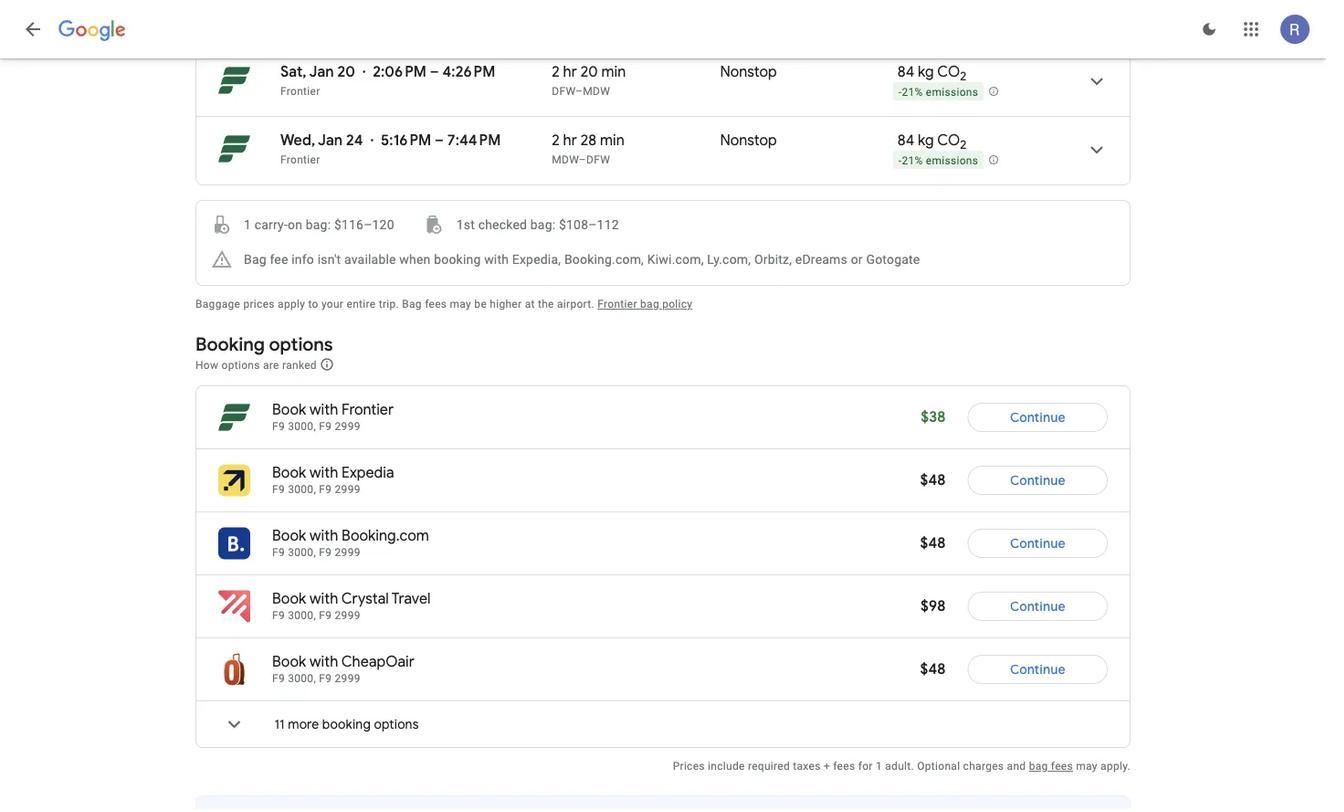 Task type: locate. For each thing, give the bounding box(es) containing it.
continue button for book with expedia
[[968, 458, 1108, 502]]

0 vertical spatial booking
[[434, 252, 481, 267]]

1 horizontal spatial options
[[269, 332, 333, 356]]

0 horizontal spatial mdw
[[552, 153, 579, 166]]

2999 inside book with expedia f9 3000, f9 2999
[[335, 483, 361, 496]]

0 horizontal spatial dfw
[[552, 85, 575, 98]]

kg for 2 hr 28 min
[[918, 131, 934, 150]]

flight numbers f9 3000, f9 2999 text field for booking.com
[[272, 546, 361, 559]]

book up flight numbers f9 3000, f9 2999 text field
[[272, 653, 306, 671]]

1 co from the top
[[937, 63, 960, 81]]

hr for 28
[[563, 131, 577, 150]]

1 horizontal spatial may
[[1076, 760, 1098, 773]]

1 vertical spatial 84
[[898, 131, 914, 150]]

2 2999 from the top
[[335, 483, 361, 496]]

3 $48 from the top
[[920, 660, 946, 679]]

2999 up expedia
[[335, 420, 361, 433]]

list containing sat, jan 20
[[196, 48, 1130, 184]]

1 vertical spatial options
[[222, 358, 260, 371]]

5 continue from the top
[[1010, 661, 1066, 678]]

0 horizontal spatial options
[[222, 358, 260, 371]]

frontier up expedia
[[342, 400, 394, 419]]

wed, jan 24
[[280, 131, 363, 150]]

learn more about booking options image
[[320, 357, 334, 372]]

with up f9 3000, f9 2999 text field
[[310, 590, 338, 608]]

1 vertical spatial -
[[899, 154, 902, 167]]

0 vertical spatial 1
[[244, 217, 251, 232]]

- for 2 hr 28 min
[[899, 154, 902, 167]]

1 vertical spatial -21% emissions
[[899, 154, 978, 167]]

travel
[[392, 590, 431, 608]]

bag left policy
[[640, 298, 659, 311]]

continue for book with booking.com
[[1010, 535, 1066, 552]]

2 hr from the top
[[563, 131, 577, 150]]

3 continue from the top
[[1010, 535, 1066, 552]]

$48 for expedia
[[920, 471, 946, 490]]

1 vertical spatial nonstop flight. element
[[720, 131, 777, 153]]

0 vertical spatial 84 kg co 2
[[898, 63, 967, 84]]

booking
[[195, 332, 265, 356]]

0 vertical spatial options
[[269, 332, 333, 356]]

-21% emissions for 2 hr 28 min
[[899, 154, 978, 167]]

2 20 from the left
[[581, 63, 598, 81]]

2999 down crystal
[[335, 609, 361, 622]]

bag
[[640, 298, 659, 311], [1029, 760, 1048, 773]]

book inside book with cheapoair f9 3000, f9 2999
[[272, 653, 306, 671]]

with inside book with frontier f9 3000, f9 2999
[[310, 400, 338, 419]]

4 book from the top
[[272, 590, 306, 608]]

fees left the be
[[425, 298, 447, 311]]

emissions for 2 hr 20 min
[[926, 86, 978, 98]]

0 vertical spatial 84
[[898, 63, 914, 81]]

wed,
[[280, 131, 315, 150]]

4 3000, from the top
[[288, 609, 316, 622]]

continue for book with crystal travel
[[1010, 598, 1066, 615]]

Departure time: 2:06 PM. text field
[[373, 63, 426, 81]]

co
[[937, 63, 960, 81], [937, 131, 960, 150]]

2 flight numbers f9 3000, f9 2999 text field from the top
[[272, 546, 361, 559]]

84 kg co 2 for 2 hr 20 min
[[898, 63, 967, 84]]

0 vertical spatial nonstop flight. element
[[720, 63, 777, 84]]

nonstop
[[720, 63, 777, 81], [720, 131, 777, 150]]

3000, down f9 3000, f9 2999 text box
[[288, 546, 316, 559]]

2 bag: from the left
[[530, 217, 556, 232]]

book with cheapoair f9 3000, f9 2999
[[272, 653, 415, 685]]

2 hr 20 min dfw – mdw
[[552, 63, 626, 98]]

2 nonstop from the top
[[720, 131, 777, 150]]

how options are ranked
[[195, 358, 320, 371]]

0 horizontal spatial bag:
[[306, 217, 331, 232]]

continue button for book with booking.com
[[968, 522, 1108, 565]]

84 kg co 2
[[898, 63, 967, 84], [898, 131, 967, 152]]

with down learn more about booking options image
[[310, 400, 338, 419]]

1 vertical spatial bag
[[1029, 760, 1048, 773]]

1 vertical spatial flight numbers f9 3000, f9 2999 text field
[[272, 546, 361, 559]]

3000, inside book with cheapoair f9 3000, f9 2999
[[288, 672, 316, 685]]

1 vertical spatial co
[[937, 131, 960, 150]]

book up f9 3000, f9 2999 text field
[[272, 590, 306, 608]]

1 84 kg co 2 from the top
[[898, 63, 967, 84]]

1 horizontal spatial bag
[[1029, 760, 1048, 773]]

– up 28
[[575, 85, 583, 98]]

2999 inside book with crystal travel f9 3000, f9 2999
[[335, 609, 361, 622]]

20 for jan
[[337, 63, 355, 81]]

84 for 2 hr 20 min
[[898, 63, 914, 81]]

2999 for frontier
[[335, 420, 361, 433]]

3000, up book with expedia f9 3000, f9 2999
[[288, 420, 316, 433]]

1 vertical spatial hr
[[563, 131, 577, 150]]

nonstop for 2 hr 28 min
[[720, 131, 777, 150]]

1 vertical spatial jan
[[318, 131, 343, 150]]

may left the be
[[450, 298, 471, 311]]

1 $48 from the top
[[920, 471, 946, 490]]

4 2999 from the top
[[335, 609, 361, 622]]

options down cheapoair
[[374, 716, 419, 732]]

isn't
[[318, 252, 341, 267]]

jan
[[309, 63, 334, 81], [318, 131, 343, 150]]

dfw
[[552, 85, 575, 98], [586, 153, 610, 166]]

prices
[[243, 298, 275, 311]]

bag left fee
[[244, 252, 266, 267]]

2999 for booking.com
[[335, 546, 361, 559]]

 image inside return flight on wednesday, january 24. leaves chicago midway international airport at 5:16 pm on wednesday, january 24 and arrives at dallas/fort worth international airport at 7:44 pm on wednesday, january 24. element
[[370, 132, 374, 150]]

airport.
[[557, 298, 595, 311]]

continue
[[1010, 409, 1066, 426], [1010, 472, 1066, 489], [1010, 535, 1066, 552], [1010, 598, 1066, 615], [1010, 661, 1066, 678]]

total duration 2 hr 20 min. element
[[552, 63, 720, 84]]

2 84 kg co 2 from the top
[[898, 131, 967, 152]]

2 vertical spatial options
[[374, 716, 419, 732]]

nonstop flight. element
[[720, 63, 777, 84], [720, 131, 777, 153]]

7:44 pm
[[447, 131, 501, 150]]

hr up 2 hr 28 min mdw – dfw
[[563, 63, 577, 81]]

list
[[196, 48, 1130, 184]]

2999 down expedia
[[335, 483, 361, 496]]

with down f9 3000, f9 2999 text box
[[310, 527, 338, 545]]

1 nonstop flight. element from the top
[[720, 63, 777, 84]]

$48 down '$98' in the bottom right of the page
[[920, 660, 946, 679]]

nonstop flight. element for 2 hr 20 min
[[720, 63, 777, 84]]

20 up 28
[[581, 63, 598, 81]]

book inside book with crystal travel f9 3000, f9 2999
[[272, 590, 306, 608]]

may
[[450, 298, 471, 311], [1076, 760, 1098, 773]]

1 2999 from the top
[[335, 420, 361, 433]]

3000, for book with frontier
[[288, 420, 316, 433]]

1 emissions from the top
[[926, 86, 978, 98]]

first checked bag costs between 108 us dollars and 112 us dollars element
[[424, 214, 619, 236]]

1 - from the top
[[899, 86, 902, 98]]

4 continue from the top
[[1010, 598, 1066, 615]]

– down 28
[[579, 153, 586, 166]]

bag right and
[[1029, 760, 1048, 773]]

Flight numbers F9 3000, F9 2999 text field
[[272, 420, 361, 433], [272, 546, 361, 559]]

when
[[399, 252, 431, 267]]

options for booking
[[269, 332, 333, 356]]

1 horizontal spatial mdw
[[583, 85, 610, 98]]

1 vertical spatial emissions
[[926, 154, 978, 167]]

co for 2 hr 28 min
[[937, 131, 960, 150]]

with inside book with crystal travel f9 3000, f9 2999
[[310, 590, 338, 608]]

0 vertical spatial jan
[[309, 63, 334, 81]]

0 vertical spatial 21%
[[902, 86, 923, 98]]

$48 up $48 text box
[[920, 471, 946, 490]]

0 horizontal spatial bag
[[640, 298, 659, 311]]

2 emissions from the top
[[926, 154, 978, 167]]

2 $48 from the top
[[920, 534, 946, 553]]

2999 down booking.com
[[335, 546, 361, 559]]

frontier right airport.
[[598, 298, 637, 311]]

5 2999 from the top
[[335, 672, 361, 685]]

2 84 from the top
[[898, 131, 914, 150]]

1 book from the top
[[272, 400, 306, 419]]

1 vertical spatial kg
[[918, 131, 934, 150]]

min inside 2 hr 28 min mdw – dfw
[[600, 131, 625, 150]]

3000, inside book with frontier f9 3000, f9 2999
[[288, 420, 316, 433]]

fees right and
[[1051, 760, 1073, 773]]

dfw up 2 hr 28 min mdw – dfw
[[552, 85, 575, 98]]

book with expedia f9 3000, f9 2999
[[272, 464, 394, 496]]

options up ranked
[[269, 332, 333, 356]]

3000, up flight numbers f9 3000, f9 2999 text field
[[288, 609, 316, 622]]

-21% emissions
[[899, 86, 978, 98], [899, 154, 978, 167]]

kg
[[918, 63, 934, 81], [918, 131, 934, 150]]

0 horizontal spatial bag
[[244, 252, 266, 267]]

1 hr from the top
[[563, 63, 577, 81]]

frontier inside book with frontier f9 3000, f9 2999
[[342, 400, 394, 419]]

min right 28
[[600, 131, 625, 150]]

emissions for 2 hr 28 min
[[926, 154, 978, 167]]

with up f9 3000, f9 2999 text box
[[310, 464, 338, 482]]

mdw up $108–112
[[552, 153, 579, 166]]

1 -21% emissions from the top
[[899, 86, 978, 98]]

bag
[[244, 252, 266, 267], [402, 298, 422, 311]]

2 continue from the top
[[1010, 472, 1066, 489]]

min up total duration 2 hr 28 min. element
[[601, 63, 626, 81]]

with inside book with expedia f9 3000, f9 2999
[[310, 464, 338, 482]]

 image
[[370, 132, 374, 150]]

1 horizontal spatial dfw
[[586, 153, 610, 166]]

0 horizontal spatial booking
[[322, 716, 371, 732]]

0 vertical spatial dfw
[[552, 85, 575, 98]]

with for expedia
[[310, 464, 338, 482]]

3000, inside book with booking.com f9 3000, f9 2999
[[288, 546, 316, 559]]

2999 down cheapoair
[[335, 672, 361, 685]]

0 vertical spatial emissions
[[926, 86, 978, 98]]

2 vertical spatial $48
[[920, 660, 946, 679]]

dfw down 28
[[586, 153, 610, 166]]

nonstop flight. element for 2 hr 28 min
[[720, 131, 777, 153]]

1st
[[456, 217, 475, 232]]

0 vertical spatial bag
[[640, 298, 659, 311]]

0 vertical spatial -21% emissions
[[899, 86, 978, 98]]

min for 2 hr 28 min
[[600, 131, 625, 150]]

fee
[[270, 252, 288, 267]]

gotogate
[[866, 252, 920, 267]]

apply.
[[1101, 760, 1131, 773]]

hr inside 2 hr 28 min mdw – dfw
[[563, 131, 577, 150]]

with inside book with cheapoair f9 3000, f9 2999
[[310, 653, 338, 671]]

higher
[[490, 298, 522, 311]]

0 vertical spatial flight numbers f9 3000, f9 2999 text field
[[272, 420, 361, 433]]

with up flight numbers f9 3000, f9 2999 text field
[[310, 653, 338, 671]]

48 US dollars text field
[[920, 660, 946, 679]]

return flight on wednesday, january 24. leaves chicago midway international airport at 5:16 pm on wednesday, january 24 and arrives at dallas/fort worth international airport at 7:44 pm on wednesday, january 24. element
[[280, 131, 501, 150]]

4:26 pm
[[443, 63, 495, 81]]

5 book from the top
[[272, 653, 306, 671]]

3000, inside book with expedia f9 3000, f9 2999
[[288, 483, 316, 496]]

1 bag: from the left
[[306, 217, 331, 232]]

3000,
[[288, 420, 316, 433], [288, 483, 316, 496], [288, 546, 316, 559], [288, 609, 316, 622], [288, 672, 316, 685]]

$116–120
[[334, 217, 394, 232]]

mdw down total duration 2 hr 20 min. element
[[583, 85, 610, 98]]

0 vertical spatial co
[[937, 63, 960, 81]]

5:16 pm – 7:44 pm
[[381, 131, 501, 150]]

bag fee info isn't available when booking with expedia, booking.com, kiwi.com, ly.com, orbitz, edreams or gotogate
[[244, 252, 920, 267]]

1 vertical spatial booking
[[322, 716, 371, 732]]

min inside 2 hr 20 min dfw – mdw
[[601, 63, 626, 81]]

booking right more
[[322, 716, 371, 732]]

bag: up "expedia,"
[[530, 217, 556, 232]]

20
[[337, 63, 355, 81], [581, 63, 598, 81]]

the
[[538, 298, 554, 311]]

min for 2 hr 20 min
[[601, 63, 626, 81]]

3 continue button from the top
[[968, 522, 1108, 565]]

1 84 from the top
[[898, 63, 914, 81]]

4 continue button from the top
[[968, 585, 1108, 628]]

for
[[858, 760, 873, 773]]

$108–112
[[559, 217, 619, 232]]

book inside book with booking.com f9 3000, f9 2999
[[272, 527, 306, 545]]

frontier
[[280, 85, 320, 98], [280, 153, 320, 166], [598, 298, 637, 311], [342, 400, 394, 419]]

3 3000, from the top
[[288, 546, 316, 559]]

-
[[899, 86, 902, 98], [899, 154, 902, 167]]

–
[[430, 63, 439, 81], [575, 85, 583, 98], [435, 131, 444, 150], [579, 153, 586, 166]]

38 US dollars text field
[[921, 408, 946, 427]]

0 vertical spatial kg
[[918, 63, 934, 81]]

1 horizontal spatial bag:
[[530, 217, 556, 232]]

– left arrival time: 4:26 pm. text field on the left of page
[[430, 63, 439, 81]]

0 vertical spatial nonstop
[[720, 63, 777, 81]]

booking down 1st on the top of the page
[[434, 252, 481, 267]]

1 horizontal spatial bag
[[402, 298, 422, 311]]

1 vertical spatial dfw
[[586, 153, 610, 166]]

2 nonstop flight. element from the top
[[720, 131, 777, 153]]

with inside book with booking.com f9 3000, f9 2999
[[310, 527, 338, 545]]

book with booking.com f9 3000, f9 2999
[[272, 527, 429, 559]]

1 continue button from the top
[[968, 395, 1108, 439]]

jan left 24
[[318, 131, 343, 150]]

options
[[269, 332, 333, 356], [222, 358, 260, 371], [374, 716, 419, 732]]

book inside book with expedia f9 3000, f9 2999
[[272, 464, 306, 482]]

continue button
[[968, 395, 1108, 439], [968, 458, 1108, 502], [968, 522, 1108, 565], [968, 585, 1108, 628], [968, 648, 1108, 691]]

jan right the sat,
[[309, 63, 334, 81]]

0 horizontal spatial may
[[450, 298, 471, 311]]

3000, up book with booking.com f9 3000, f9 2999
[[288, 483, 316, 496]]

0 vertical spatial $48
[[920, 471, 946, 490]]

1 vertical spatial may
[[1076, 760, 1098, 773]]

3 book from the top
[[272, 527, 306, 545]]

prices include required taxes + fees for 1 adult. optional charges and bag fees may apply.
[[673, 760, 1131, 773]]

5 continue button from the top
[[968, 648, 1108, 691]]

2 -21% emissions from the top
[[899, 154, 978, 167]]

continue for book with expedia
[[1010, 472, 1066, 489]]

book
[[272, 400, 306, 419], [272, 464, 306, 482], [272, 527, 306, 545], [272, 590, 306, 608], [272, 653, 306, 671]]

20 inside 2 hr 20 min dfw – mdw
[[581, 63, 598, 81]]

Arrival time: 4:26 PM. text field
[[443, 63, 495, 81]]

3 2999 from the top
[[335, 546, 361, 559]]

bag: inside first checked bag costs between 108 us dollars and 112 us dollars element
[[530, 217, 556, 232]]

5 3000, from the top
[[288, 672, 316, 685]]

book for book with crystal travel
[[272, 590, 306, 608]]

hr left 28
[[563, 131, 577, 150]]

2
[[552, 63, 560, 81], [960, 68, 967, 84], [552, 131, 560, 150], [960, 137, 967, 152]]

required
[[748, 760, 790, 773]]

bag: right on
[[306, 217, 331, 232]]

bag:
[[306, 217, 331, 232], [530, 217, 556, 232]]

more
[[288, 716, 319, 732]]

book up f9 3000, f9 2999 text box
[[272, 464, 306, 482]]

1 vertical spatial $48
[[920, 534, 946, 553]]

$48 down $48 text field
[[920, 534, 946, 553]]

1 left carry-
[[244, 217, 251, 232]]

may left apply.
[[1076, 760, 1098, 773]]

dfw inside 2 hr 20 min dfw – mdw
[[552, 85, 575, 98]]

2 3000, from the top
[[288, 483, 316, 496]]

hr
[[563, 63, 577, 81], [563, 131, 577, 150]]

1 3000, from the top
[[288, 420, 316, 433]]

1 continue from the top
[[1010, 409, 1066, 426]]

frontier down the sat,
[[280, 85, 320, 98]]

2 kg from the top
[[918, 131, 934, 150]]

taxes
[[793, 760, 821, 773]]

1 horizontal spatial 20
[[581, 63, 598, 81]]

1 kg from the top
[[918, 63, 934, 81]]

1 vertical spatial 84 kg co 2
[[898, 131, 967, 152]]

$48 for cheapoair
[[920, 660, 946, 679]]

book down f9 3000, f9 2999 text box
[[272, 527, 306, 545]]

Flight numbers F9 3000, F9 2999 text field
[[272, 609, 361, 622]]

continue button for book with cheapoair
[[968, 648, 1108, 691]]

0 vertical spatial hr
[[563, 63, 577, 81]]

be
[[474, 298, 487, 311]]

flight numbers f9 3000, f9 2999 text field down f9 3000, f9 2999 text box
[[272, 546, 361, 559]]

11 more booking options image
[[212, 702, 256, 746]]

1 right for
[[876, 760, 882, 773]]

1 vertical spatial min
[[600, 131, 625, 150]]

– inside 2 hr 28 min mdw – dfw
[[579, 153, 586, 166]]

– inside 2 hr 20 min dfw – mdw
[[575, 85, 583, 98]]

orbitz,
[[754, 252, 792, 267]]

3000, up more
[[288, 672, 316, 685]]

fees
[[425, 298, 447, 311], [833, 760, 855, 773], [1051, 760, 1073, 773]]

0 vertical spatial min
[[601, 63, 626, 81]]

0 horizontal spatial 20
[[337, 63, 355, 81]]

frontier bag policy link
[[598, 298, 693, 311]]

2999 inside book with cheapoair f9 3000, f9 2999
[[335, 672, 361, 685]]

hr inside 2 hr 20 min dfw – mdw
[[563, 63, 577, 81]]

0 vertical spatial may
[[450, 298, 471, 311]]

$48
[[920, 471, 946, 490], [920, 534, 946, 553], [920, 660, 946, 679]]

continue button for book with frontier
[[968, 395, 1108, 439]]

0 vertical spatial mdw
[[583, 85, 610, 98]]

2999 inside book with booking.com f9 3000, f9 2999
[[335, 546, 361, 559]]

1 vertical spatial nonstop
[[720, 131, 777, 150]]

booking
[[434, 252, 481, 267], [322, 716, 371, 732]]

20 right the sat,
[[337, 63, 355, 81]]

84 for 2 hr 28 min
[[898, 131, 914, 150]]

2 continue button from the top
[[968, 458, 1108, 502]]

1 horizontal spatial 1
[[876, 760, 882, 773]]

2999 inside book with frontier f9 3000, f9 2999
[[335, 420, 361, 433]]

1 vertical spatial 21%
[[902, 154, 923, 167]]

3000, inside book with crystal travel f9 3000, f9 2999
[[288, 609, 316, 622]]

1 nonstop from the top
[[720, 63, 777, 81]]

mdw
[[583, 85, 610, 98], [552, 153, 579, 166]]

0 vertical spatial -
[[899, 86, 902, 98]]

2 21% from the top
[[902, 154, 923, 167]]

1 vertical spatial 1
[[876, 760, 882, 773]]

2 - from the top
[[899, 154, 902, 167]]

book inside book with frontier f9 3000, f9 2999
[[272, 400, 306, 419]]

bag right trip. at the left top of page
[[402, 298, 422, 311]]

2 book from the top
[[272, 464, 306, 482]]

flight numbers f9 3000, f9 2999 text field up book with expedia f9 3000, f9 2999
[[272, 420, 361, 433]]

with
[[484, 252, 509, 267], [310, 400, 338, 419], [310, 464, 338, 482], [310, 527, 338, 545], [310, 590, 338, 608], [310, 653, 338, 671]]

1 vertical spatial mdw
[[552, 153, 579, 166]]

1 flight numbers f9 3000, f9 2999 text field from the top
[[272, 420, 361, 433]]

 image
[[362, 63, 366, 81]]

1 20 from the left
[[337, 63, 355, 81]]

1 21% from the top
[[902, 86, 923, 98]]

options down booking on the left top of the page
[[222, 358, 260, 371]]

- for 2 hr 20 min
[[899, 86, 902, 98]]

book down ranked
[[272, 400, 306, 419]]

fees right +
[[833, 760, 855, 773]]

2 co from the top
[[937, 131, 960, 150]]

continue for book with frontier
[[1010, 409, 1066, 426]]



Task type: describe. For each thing, give the bounding box(es) containing it.
dfw inside 2 hr 28 min mdw – dfw
[[586, 153, 610, 166]]

– right 5:16 pm text box
[[435, 131, 444, 150]]

expedia,
[[512, 252, 561, 267]]

hr for 20
[[563, 63, 577, 81]]

booking.com,
[[564, 252, 644, 267]]

prices
[[673, 760, 705, 773]]

bag fees button
[[1029, 760, 1073, 773]]

0 vertical spatial bag
[[244, 252, 266, 267]]

go back image
[[22, 18, 44, 40]]

2:06 pm – 4:26 pm
[[373, 63, 495, 81]]

and
[[1007, 760, 1026, 773]]

continue for book with cheapoair
[[1010, 661, 1066, 678]]

kg for 2 hr 20 min
[[918, 63, 934, 81]]

24
[[346, 131, 363, 150]]

21% for 2 hr 28 min
[[902, 154, 923, 167]]

to
[[308, 298, 318, 311]]

sat, jan 20
[[280, 63, 355, 81]]

1 horizontal spatial booking
[[434, 252, 481, 267]]

48 US dollars text field
[[920, 471, 946, 490]]

3000, for book with cheapoair
[[288, 672, 316, 685]]

departing flight on saturday, january 20. leaves dallas/fort worth international airport at 2:06 pm on saturday, january 20 and arrives at chicago midway international airport at 4:26 pm on saturday, january 20. element
[[280, 63, 495, 81]]

how
[[195, 358, 219, 371]]

your
[[321, 298, 344, 311]]

with for crystal
[[310, 590, 338, 608]]

expedia
[[342, 464, 394, 482]]

book for book with booking.com
[[272, 527, 306, 545]]

book for book with expedia
[[272, 464, 306, 482]]

2:06 pm
[[373, 63, 426, 81]]

+
[[824, 760, 830, 773]]

bag: inside 1 carry-on bag costs between 116 us dollars and 120 us dollars element
[[306, 217, 331, 232]]

0 horizontal spatial 1
[[244, 217, 251, 232]]

baggage prices apply to your entire trip.  bag fees may be higher at the airport. frontier bag policy
[[195, 298, 693, 311]]

continue button for book with crystal travel
[[968, 585, 1108, 628]]

available
[[344, 252, 396, 267]]

booking options
[[195, 332, 333, 356]]

5:16 pm
[[381, 131, 431, 150]]

with for frontier
[[310, 400, 338, 419]]

on
[[288, 217, 302, 232]]

charges
[[963, 760, 1004, 773]]

Flight numbers F9 3000, F9 2999 text field
[[272, 483, 361, 496]]

policy
[[662, 298, 693, 311]]

11
[[274, 716, 285, 732]]

with down checked at left
[[484, 252, 509, 267]]

apply
[[278, 298, 305, 311]]

options for how
[[222, 358, 260, 371]]

trip.
[[379, 298, 399, 311]]

crystal
[[341, 590, 389, 608]]

at
[[525, 298, 535, 311]]

change appearance image
[[1187, 7, 1231, 51]]

2 hr 28 min mdw – dfw
[[552, 131, 625, 166]]

jan for wed,
[[318, 131, 343, 150]]

21% for 2 hr 20 min
[[902, 86, 923, 98]]

1 carry-on bag: $116–120
[[244, 217, 394, 232]]

edreams
[[795, 252, 848, 267]]

flight details. departing flight on saturday, january 20. leaves dallas/fort worth international airport at 2:06 pm on saturday, january 20 and arrives at chicago midway international airport at 4:26 pm on saturday, january 20. image
[[1075, 59, 1119, 103]]

book with crystal travel f9 3000, f9 2999
[[272, 590, 431, 622]]

with for booking.com
[[310, 527, 338, 545]]

$98
[[921, 597, 946, 616]]

Arrival time: 7:44 PM. text field
[[447, 131, 501, 150]]

nonstop for 2 hr 20 min
[[720, 63, 777, 81]]

with for cheapoair
[[310, 653, 338, 671]]

or
[[851, 252, 863, 267]]

84 kg co 2 for 2 hr 28 min
[[898, 131, 967, 152]]

kiwi.com,
[[647, 252, 704, 267]]

Flight numbers F9 3000, F9 2999 text field
[[272, 672, 361, 685]]

mdw inside 2 hr 28 min mdw – dfw
[[552, 153, 579, 166]]

$38
[[921, 408, 946, 427]]

1 carry-on bag costs between 116 us dollars and 120 us dollars element
[[211, 214, 394, 236]]

are
[[263, 358, 279, 371]]

2 inside 2 hr 20 min dfw – mdw
[[552, 63, 560, 81]]

-21% emissions for 2 hr 20 min
[[899, 86, 978, 98]]

 image inside departing flight on saturday, january 20. leaves dallas/fort worth international airport at 2:06 pm on saturday, january 20 and arrives at chicago midway international airport at 4:26 pm on saturday, january 20. element
[[362, 63, 366, 81]]

include
[[708, 760, 745, 773]]

mdw inside 2 hr 20 min dfw – mdw
[[583, 85, 610, 98]]

3000, for book with booking.com
[[288, 546, 316, 559]]

ly.com,
[[707, 252, 751, 267]]

learn more about booking options element
[[320, 354, 334, 374]]

Departure time: 5:16 PM. text field
[[381, 131, 431, 150]]

booking.com
[[342, 527, 429, 545]]

2 inside 2 hr 28 min mdw – dfw
[[552, 131, 560, 150]]

info
[[292, 252, 314, 267]]

entire
[[347, 298, 376, 311]]

book for book with frontier
[[272, 400, 306, 419]]

ranked
[[282, 358, 317, 371]]

2 horizontal spatial fees
[[1051, 760, 1073, 773]]

$48 for booking.com
[[920, 534, 946, 553]]

baggage
[[195, 298, 240, 311]]

3000, for book with expedia
[[288, 483, 316, 496]]

1 vertical spatial bag
[[402, 298, 422, 311]]

20 for hr
[[581, 63, 598, 81]]

cheapoair
[[341, 653, 415, 671]]

28
[[581, 131, 596, 150]]

optional
[[917, 760, 960, 773]]

jan for sat,
[[309, 63, 334, 81]]

frontier down wed,
[[280, 153, 320, 166]]

co for 2 hr 20 min
[[937, 63, 960, 81]]

sat,
[[280, 63, 307, 81]]

0 horizontal spatial fees
[[425, 298, 447, 311]]

adult.
[[885, 760, 914, 773]]

checked
[[478, 217, 527, 232]]

2 horizontal spatial options
[[374, 716, 419, 732]]

book with frontier f9 3000, f9 2999
[[272, 400, 394, 433]]

book for book with cheapoair
[[272, 653, 306, 671]]

2999 for expedia
[[335, 483, 361, 496]]

48 US dollars text field
[[920, 534, 946, 553]]

2999 for cheapoair
[[335, 672, 361, 685]]

carry-
[[255, 217, 288, 232]]

total duration 2 hr 28 min. element
[[552, 131, 720, 153]]

flight numbers f9 3000, f9 2999 text field for frontier
[[272, 420, 361, 433]]

flight details. return flight on wednesday, january 24. leaves chicago midway international airport at 5:16 pm on wednesday, january 24 and arrives at dallas/fort worth international airport at 7:44 pm on wednesday, january 24. image
[[1075, 128, 1119, 172]]

1st checked bag: $108–112
[[456, 217, 619, 232]]

98 US dollars text field
[[921, 597, 946, 616]]

11 more booking options
[[274, 716, 419, 732]]

1 horizontal spatial fees
[[833, 760, 855, 773]]



Task type: vqa. For each thing, say whether or not it's contained in the screenshot.
The Yyz within the 3 hr 1 min DFW – YYZ
no



